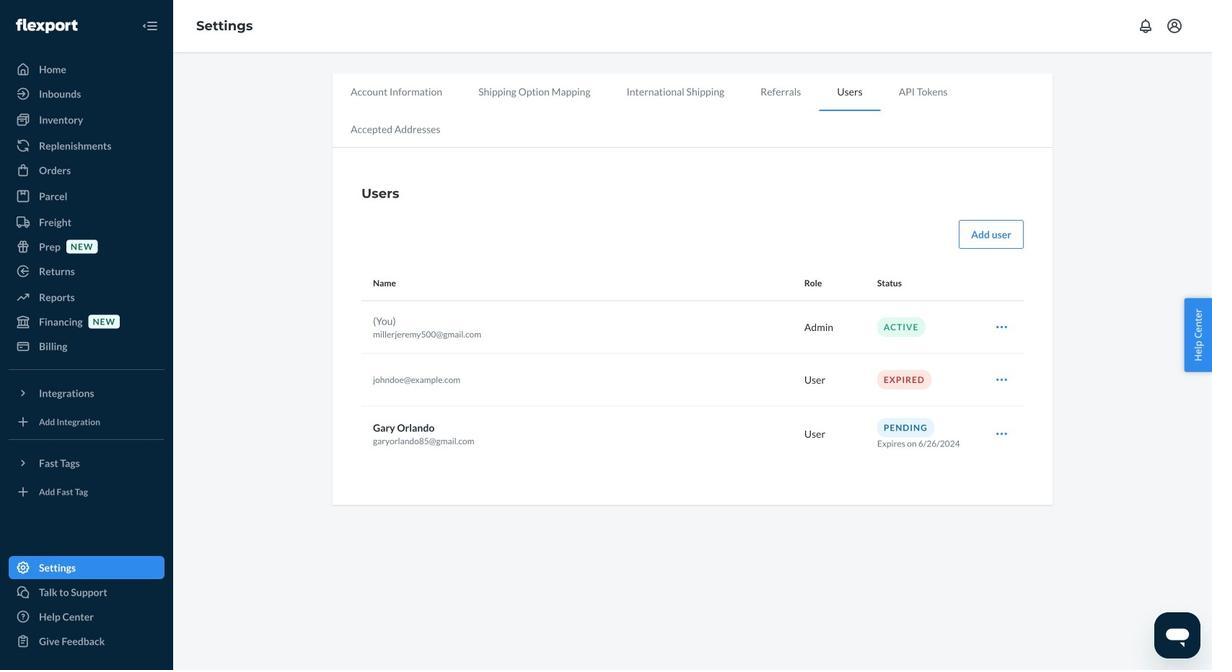Task type: describe. For each thing, give the bounding box(es) containing it.
open user actions image
[[995, 427, 1010, 442]]

2 open user actions image from the top
[[995, 373, 1010, 387]]



Task type: vqa. For each thing, say whether or not it's contained in the screenshot.
Close Navigation ICON
yes



Task type: locate. For each thing, give the bounding box(es) containing it.
1 vertical spatial open user actions image
[[995, 373, 1010, 387]]

open notifications image
[[1138, 17, 1155, 35]]

open account menu image
[[1167, 17, 1184, 35]]

tab list
[[333, 74, 1053, 148]]

open user actions image
[[995, 320, 1010, 335], [995, 373, 1010, 387]]

tab
[[333, 74, 461, 110], [461, 74, 609, 110], [609, 74, 743, 110], [743, 74, 820, 110], [820, 74, 881, 111], [881, 74, 966, 110], [333, 111, 459, 147]]

0 vertical spatial open user actions image
[[995, 320, 1010, 335]]

flexport logo image
[[16, 19, 78, 33]]

close navigation image
[[141, 17, 159, 35]]

1 open user actions image from the top
[[995, 320, 1010, 335]]



